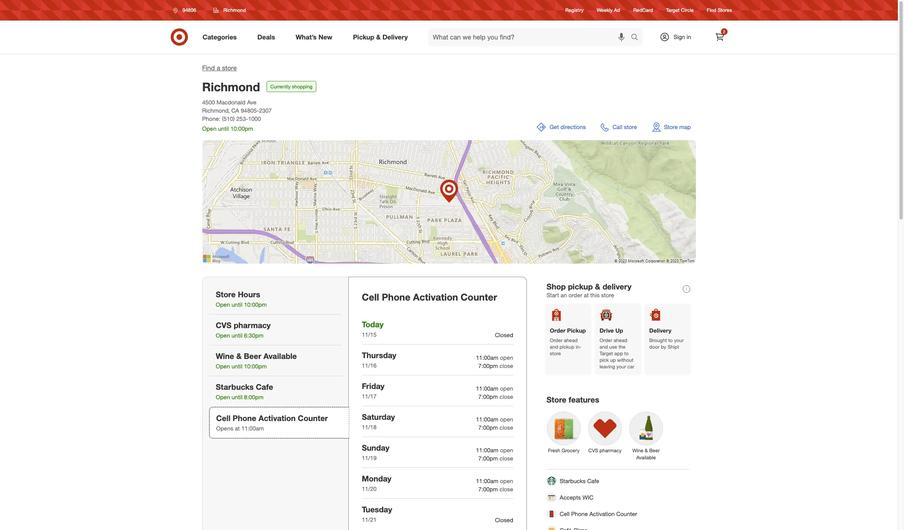 Task type: describe. For each thing, give the bounding box(es) containing it.
wine for wine & beer available
[[633, 448, 644, 454]]

and for drive
[[600, 344, 608, 350]]

weekly ad
[[597, 7, 621, 13]]

11/21
[[362, 517, 377, 524]]

redcard
[[634, 7, 653, 13]]

pickup inside order pickup order ahead and pickup in- store
[[568, 327, 586, 334]]

target circle
[[667, 7, 694, 13]]

ave
[[247, 99, 257, 106]]

until for starbucks
[[232, 394, 243, 401]]

use
[[610, 344, 618, 350]]

a
[[217, 64, 220, 72]]

close for saturday
[[500, 424, 514, 431]]

7:00pm for sunday
[[479, 455, 498, 462]]

weekly
[[597, 7, 613, 13]]

currently
[[270, 83, 291, 90]]

get
[[550, 123, 559, 130]]

2 vertical spatial activation
[[590, 511, 615, 518]]

registry link
[[566, 7, 584, 14]]

close for friday
[[500, 393, 514, 400]]

0 vertical spatial cell
[[362, 291, 379, 303]]

find a store
[[202, 64, 237, 72]]

tuesday 11/21
[[362, 505, 392, 524]]

& for wine & beer available
[[645, 448, 648, 454]]

shop
[[547, 282, 566, 291]]

wine & beer available open until 10:00pm
[[216, 351, 297, 370]]

7:00pm for thursday
[[479, 363, 498, 370]]

to inside "delivery brought to your door by shipt"
[[669, 338, 673, 344]]

open inside 4500 macdonald ave richmond, ca 94805-2307 phone: (510) 253-1000 open until 10:00pm
[[202, 125, 217, 132]]

closed for today
[[495, 332, 514, 339]]

store for store hours open until 10:00pm
[[216, 290, 236, 299]]

delivery inside "delivery brought to your door by shipt"
[[650, 327, 672, 334]]

drive
[[600, 327, 614, 334]]

11:00am for saturday
[[476, 416, 499, 423]]

call store button
[[596, 117, 642, 137]]

253-
[[236, 115, 248, 122]]

0 vertical spatial activation
[[413, 291, 458, 303]]

find for find stores
[[707, 7, 717, 13]]

saturday 11/18
[[362, 412, 395, 431]]

open inside wine & beer available open until 10:00pm
[[216, 363, 230, 370]]

get directions link
[[532, 117, 591, 137]]

94805-
[[241, 107, 259, 114]]

10:00pm inside store hours open until 10:00pm
[[244, 301, 267, 308]]

store inside shop pickup & delivery start an order at this store
[[602, 292, 615, 299]]

cell phone activation counter opens at 11:00am
[[216, 414, 328, 432]]

open for sunday
[[500, 447, 514, 454]]

10:00pm inside wine & beer available open until 10:00pm
[[244, 363, 267, 370]]

this
[[591, 292, 600, 299]]

store hours open until 10:00pm
[[216, 290, 267, 308]]

deals link
[[251, 28, 286, 46]]

pickup inside shop pickup & delivery start an order at this store
[[568, 282, 593, 291]]

cell inside cell phone activation counter opens at 11:00am
[[216, 414, 231, 423]]

app
[[615, 351, 623, 357]]

richmond button
[[208, 3, 251, 18]]

and for order
[[550, 344, 559, 350]]

start
[[547, 292, 559, 299]]

11:00am open 7:00pm close for sunday
[[476, 447, 514, 462]]

& inside shop pickup & delivery start an order at this store
[[595, 282, 601, 291]]

redcard link
[[634, 7, 653, 14]]

circle
[[681, 7, 694, 13]]

deals
[[258, 33, 275, 41]]

open for thursday
[[500, 354, 514, 361]]

find stores
[[707, 7, 732, 13]]

order
[[569, 292, 583, 299]]

richmond inside dropdown button
[[223, 7, 246, 13]]

store for store map
[[665, 123, 678, 130]]

in
[[687, 33, 692, 40]]

0 horizontal spatial cell phone activation counter
[[362, 291, 497, 303]]

11:00am for thursday
[[476, 354, 499, 361]]

sunday
[[362, 443, 390, 453]]

1000
[[248, 115, 261, 122]]

map
[[680, 123, 691, 130]]

beer for wine & beer available
[[650, 448, 660, 454]]

store features
[[547, 395, 600, 405]]

open for starbucks cafe
[[216, 394, 230, 401]]

until inside 4500 macdonald ave richmond, ca 94805-2307 phone: (510) 253-1000 open until 10:00pm
[[218, 125, 229, 132]]

closed for tuesday
[[495, 517, 514, 524]]

car
[[628, 364, 635, 370]]

search button
[[627, 28, 647, 48]]

available for wine & beer available open until 10:00pm
[[264, 351, 297, 361]]

monday 11/20
[[362, 474, 392, 493]]

up
[[616, 327, 624, 334]]

cvs pharmacy open until 6:30pm
[[216, 321, 271, 339]]

until inside wine & beer available open until 10:00pm
[[232, 363, 243, 370]]

features
[[569, 395, 600, 405]]

11/18
[[362, 424, 377, 431]]

open for saturday
[[500, 416, 514, 423]]

11:00am open 7:00pm close for saturday
[[476, 416, 514, 431]]

call
[[613, 123, 623, 130]]

store map button
[[647, 117, 696, 137]]

2 vertical spatial phone
[[572, 511, 588, 518]]

your inside "delivery brought to your door by shipt"
[[675, 338, 684, 344]]

pharmacy for cvs pharmacy
[[600, 448, 622, 454]]

ca
[[232, 107, 239, 114]]

fresh grocery
[[548, 448, 580, 454]]

94806
[[183, 7, 196, 13]]

11:00am open 7:00pm close for friday
[[476, 385, 514, 400]]

your inside drive up order ahead and use the target app to pick up without leaving your car
[[617, 364, 626, 370]]

to inside drive up order ahead and use the target app to pick up without leaving your car
[[625, 351, 629, 357]]

starbucks for starbucks cafe open until 8:00pm
[[216, 382, 254, 392]]

hours
[[238, 290, 260, 299]]

stores
[[718, 7, 732, 13]]

close for sunday
[[500, 455, 514, 462]]

find stores link
[[707, 7, 732, 14]]

store inside order pickup order ahead and pickup in- store
[[550, 351, 561, 357]]

what's
[[296, 33, 317, 41]]

11:00am inside cell phone activation counter opens at 11:00am
[[242, 425, 264, 432]]

macdonald
[[217, 99, 246, 106]]

2 link
[[711, 28, 729, 46]]

an
[[561, 292, 567, 299]]

target circle link
[[667, 7, 694, 14]]

0 horizontal spatial pickup
[[353, 33, 375, 41]]

11/20
[[362, 486, 377, 493]]

(510)
[[222, 115, 235, 122]]

94806 button
[[168, 3, 205, 18]]

pharmacy for cvs pharmacy open until 6:30pm
[[234, 321, 271, 330]]

6:30pm
[[244, 332, 264, 339]]

open for monday
[[500, 478, 514, 485]]

order pickup order ahead and pickup in- store
[[550, 327, 586, 357]]

get directions
[[550, 123, 586, 130]]

opens
[[216, 425, 233, 432]]

friday 11/17
[[362, 381, 385, 400]]

call store
[[613, 123, 637, 130]]

ahead for up
[[614, 338, 628, 344]]



Task type: locate. For each thing, give the bounding box(es) containing it.
4 7:00pm from the top
[[479, 455, 498, 462]]

1 horizontal spatial beer
[[650, 448, 660, 454]]

0 vertical spatial phone
[[382, 291, 411, 303]]

4500 macdonald ave richmond, ca 94805-2307 phone: (510) 253-1000 open until 10:00pm
[[202, 99, 272, 132]]

pickup up order
[[568, 282, 593, 291]]

beer inside wine & beer available
[[650, 448, 660, 454]]

0 vertical spatial pickup
[[568, 282, 593, 291]]

1 vertical spatial your
[[617, 364, 626, 370]]

and left in-
[[550, 344, 559, 350]]

find inside "find stores" 'link'
[[707, 7, 717, 13]]

open left '8:00pm'
[[216, 394, 230, 401]]

0 vertical spatial available
[[264, 351, 297, 361]]

0 horizontal spatial and
[[550, 344, 559, 350]]

beer for wine & beer available open until 10:00pm
[[244, 351, 261, 361]]

11/17
[[362, 393, 377, 400]]

1 closed from the top
[[495, 332, 514, 339]]

pickup up in-
[[568, 327, 586, 334]]

4500
[[202, 99, 215, 106]]

cvs for cvs pharmacy open until 6:30pm
[[216, 321, 232, 330]]

0 horizontal spatial starbucks
[[216, 382, 254, 392]]

saturday
[[362, 412, 395, 422]]

0 horizontal spatial delivery
[[383, 33, 408, 41]]

and inside drive up order ahead and use the target app to pick up without leaving your car
[[600, 344, 608, 350]]

2 vertical spatial cell
[[560, 511, 570, 518]]

& inside wine & beer available
[[645, 448, 648, 454]]

1 11:00am open 7:00pm close from the top
[[476, 354, 514, 370]]

What can we help you find? suggestions appear below search field
[[428, 28, 633, 46]]

cvs inside cvs pharmacy link
[[589, 448, 599, 454]]

the
[[619, 344, 626, 350]]

grocery
[[562, 448, 580, 454]]

available inside wine & beer available open until 10:00pm
[[264, 351, 297, 361]]

open up starbucks cafe open until 8:00pm
[[216, 363, 230, 370]]

1 vertical spatial to
[[625, 351, 629, 357]]

1 horizontal spatial cafe
[[588, 478, 600, 485]]

delivery
[[383, 33, 408, 41], [650, 327, 672, 334]]

0 vertical spatial pharmacy
[[234, 321, 271, 330]]

store for store features
[[547, 395, 567, 405]]

2 vertical spatial counter
[[617, 511, 638, 518]]

1 ahead from the left
[[564, 338, 578, 344]]

3 close from the top
[[500, 424, 514, 431]]

1 horizontal spatial pickup
[[568, 327, 586, 334]]

find a store link
[[202, 64, 237, 72]]

pickup
[[353, 33, 375, 41], [568, 327, 586, 334]]

& inside wine & beer available open until 10:00pm
[[236, 351, 242, 361]]

and inside order pickup order ahead and pickup in- store
[[550, 344, 559, 350]]

open for friday
[[500, 385, 514, 392]]

find for find a store
[[202, 64, 215, 72]]

phone up today
[[382, 291, 411, 303]]

starbucks up '8:00pm'
[[216, 382, 254, 392]]

7:00pm
[[479, 363, 498, 370], [479, 393, 498, 400], [479, 424, 498, 431], [479, 455, 498, 462], [479, 486, 498, 493]]

until inside cvs pharmacy open until 6:30pm
[[232, 332, 243, 339]]

1 vertical spatial counter
[[298, 414, 328, 423]]

10:00pm inside 4500 macdonald ave richmond, ca 94805-2307 phone: (510) 253-1000 open until 10:00pm
[[231, 125, 253, 132]]

order for order pickup
[[550, 338, 563, 344]]

1 vertical spatial find
[[202, 64, 215, 72]]

at
[[584, 292, 589, 299], [235, 425, 240, 432]]

& for wine & beer available open until 10:00pm
[[236, 351, 242, 361]]

until down hours
[[232, 301, 243, 308]]

1 vertical spatial at
[[235, 425, 240, 432]]

until for store
[[232, 301, 243, 308]]

1 horizontal spatial target
[[667, 7, 680, 13]]

wine right cvs pharmacy
[[633, 448, 644, 454]]

0 vertical spatial your
[[675, 338, 684, 344]]

0 vertical spatial store
[[665, 123, 678, 130]]

closed
[[495, 332, 514, 339], [495, 517, 514, 524]]

find
[[707, 7, 717, 13], [202, 64, 215, 72]]

wine for wine & beer available open until 10:00pm
[[216, 351, 234, 361]]

find left stores
[[707, 7, 717, 13]]

2
[[723, 29, 726, 34]]

close for monday
[[500, 486, 514, 493]]

and left use
[[600, 344, 608, 350]]

11:00am open 7:00pm close for thursday
[[476, 354, 514, 370]]

1 vertical spatial cell phone activation counter
[[560, 511, 638, 518]]

2 ahead from the left
[[614, 338, 628, 344]]

open down phone:
[[202, 125, 217, 132]]

0 vertical spatial delivery
[[383, 33, 408, 41]]

0 vertical spatial pickup
[[353, 33, 375, 41]]

1 open from the top
[[500, 354, 514, 361]]

1 vertical spatial activation
[[259, 414, 296, 423]]

store left hours
[[216, 290, 236, 299]]

target inside drive up order ahead and use the target app to pick up without leaving your car
[[600, 351, 613, 357]]

ahead up in-
[[564, 338, 578, 344]]

0 vertical spatial wine
[[216, 351, 234, 361]]

1 vertical spatial closed
[[495, 517, 514, 524]]

what's new link
[[289, 28, 343, 46]]

0 horizontal spatial cvs
[[216, 321, 232, 330]]

2 horizontal spatial phone
[[572, 511, 588, 518]]

to up shipt
[[669, 338, 673, 344]]

target left the circle
[[667, 7, 680, 13]]

5 11:00am open 7:00pm close from the top
[[476, 478, 514, 493]]

pickup & delivery
[[353, 33, 408, 41]]

by
[[661, 344, 667, 350]]

2 11:00am open 7:00pm close from the top
[[476, 385, 514, 400]]

0 vertical spatial target
[[667, 7, 680, 13]]

1 horizontal spatial pharmacy
[[600, 448, 622, 454]]

1 vertical spatial starbucks
[[560, 478, 586, 485]]

at right opens
[[235, 425, 240, 432]]

1 horizontal spatial wine
[[633, 448, 644, 454]]

0 vertical spatial at
[[584, 292, 589, 299]]

0 horizontal spatial cafe
[[256, 382, 273, 392]]

0 horizontal spatial your
[[617, 364, 626, 370]]

0 horizontal spatial activation
[[259, 414, 296, 423]]

wine inside wine & beer available open until 10:00pm
[[216, 351, 234, 361]]

today 11/15
[[362, 320, 384, 338]]

store left map
[[665, 123, 678, 130]]

weekly ad link
[[597, 7, 621, 14]]

your down the without
[[617, 364, 626, 370]]

2 horizontal spatial counter
[[617, 511, 638, 518]]

drive up order ahead and use the target app to pick up without leaving your car
[[600, 327, 635, 370]]

& for pickup & delivery
[[376, 33, 381, 41]]

pharmacy inside cvs pharmacy open until 6:30pm
[[234, 321, 271, 330]]

1 vertical spatial delivery
[[650, 327, 672, 334]]

0 horizontal spatial phone
[[233, 414, 256, 423]]

0 vertical spatial 10:00pm
[[231, 125, 253, 132]]

richmond,
[[202, 107, 230, 114]]

1 close from the top
[[500, 363, 514, 370]]

store inside button
[[624, 123, 637, 130]]

0 vertical spatial find
[[707, 7, 717, 13]]

close
[[500, 363, 514, 370], [500, 393, 514, 400], [500, 424, 514, 431], [500, 455, 514, 462], [500, 486, 514, 493]]

wine down cvs pharmacy open until 6:30pm
[[216, 351, 234, 361]]

store left features
[[547, 395, 567, 405]]

ahead for pickup
[[564, 338, 578, 344]]

open for store hours
[[216, 301, 230, 308]]

cafe for starbucks cafe open until 8:00pm
[[256, 382, 273, 392]]

cell phone activation counter
[[362, 291, 497, 303], [560, 511, 638, 518]]

to
[[669, 338, 673, 344], [625, 351, 629, 357]]

1 7:00pm from the top
[[479, 363, 498, 370]]

1 horizontal spatial activation
[[413, 291, 458, 303]]

registry
[[566, 7, 584, 13]]

until up starbucks cafe open until 8:00pm
[[232, 363, 243, 370]]

pharmacy left wine & beer available
[[600, 448, 622, 454]]

4 open from the top
[[500, 447, 514, 454]]

door
[[650, 344, 660, 350]]

categories link
[[196, 28, 247, 46]]

1 horizontal spatial counter
[[461, 291, 497, 303]]

1 vertical spatial beer
[[650, 448, 660, 454]]

store capabilities with hours, vertical tabs tab list
[[202, 277, 349, 531]]

0 horizontal spatial wine
[[216, 351, 234, 361]]

phone up opens
[[233, 414, 256, 423]]

2307
[[259, 107, 272, 114]]

cvs pharmacy link
[[585, 408, 626, 456]]

starbucks inside starbucks cafe open until 8:00pm
[[216, 382, 254, 392]]

beer inside wine & beer available open until 10:00pm
[[244, 351, 261, 361]]

2 vertical spatial store
[[547, 395, 567, 405]]

0 horizontal spatial counter
[[298, 414, 328, 423]]

cafe for starbucks cafe
[[588, 478, 600, 485]]

10:00pm down 253-
[[231, 125, 253, 132]]

your
[[675, 338, 684, 344], [617, 364, 626, 370]]

11:00am for monday
[[476, 478, 499, 485]]

1 horizontal spatial find
[[707, 7, 717, 13]]

11:00am for friday
[[476, 385, 499, 392]]

10:00pm down hours
[[244, 301, 267, 308]]

2 close from the top
[[500, 393, 514, 400]]

categories
[[203, 33, 237, 41]]

1 vertical spatial pharmacy
[[600, 448, 622, 454]]

7:00pm for friday
[[479, 393, 498, 400]]

pickup & delivery link
[[346, 28, 418, 46]]

pharmacy
[[234, 321, 271, 330], [600, 448, 622, 454]]

0 horizontal spatial cell
[[216, 414, 231, 423]]

0 horizontal spatial at
[[235, 425, 240, 432]]

shipt
[[668, 344, 680, 350]]

11:00am
[[476, 354, 499, 361], [476, 385, 499, 392], [476, 416, 499, 423], [242, 425, 264, 432], [476, 447, 499, 454], [476, 478, 499, 485]]

0 vertical spatial counter
[[461, 291, 497, 303]]

starbucks
[[216, 382, 254, 392], [560, 478, 586, 485]]

1 vertical spatial cell
[[216, 414, 231, 423]]

at inside cell phone activation counter opens at 11:00am
[[235, 425, 240, 432]]

cvs inside cvs pharmacy open until 6:30pm
[[216, 321, 232, 330]]

cafe up '8:00pm'
[[256, 382, 273, 392]]

fresh
[[548, 448, 561, 454]]

delivery inside pickup & delivery link
[[383, 33, 408, 41]]

1 vertical spatial pickup
[[560, 344, 575, 350]]

starbucks cafe
[[560, 478, 600, 485]]

sunday 11/19
[[362, 443, 390, 462]]

2 vertical spatial 10:00pm
[[244, 363, 267, 370]]

1 horizontal spatial your
[[675, 338, 684, 344]]

3 open from the top
[[500, 416, 514, 423]]

4 close from the top
[[500, 455, 514, 462]]

3 7:00pm from the top
[[479, 424, 498, 431]]

ahead inside order pickup order ahead and pickup in- store
[[564, 338, 578, 344]]

starbucks up accepts
[[560, 478, 586, 485]]

cell up opens
[[216, 414, 231, 423]]

1 vertical spatial phone
[[233, 414, 256, 423]]

what's new
[[296, 33, 333, 41]]

order inside drive up order ahead and use the target app to pick up without leaving your car
[[600, 338, 613, 344]]

1 horizontal spatial ahead
[[614, 338, 628, 344]]

3 11:00am open 7:00pm close from the top
[[476, 416, 514, 431]]

11:00am for sunday
[[476, 447, 499, 454]]

0 horizontal spatial target
[[600, 351, 613, 357]]

your up shipt
[[675, 338, 684, 344]]

phone inside cell phone activation counter opens at 11:00am
[[233, 414, 256, 423]]

available for wine & beer available
[[637, 455, 656, 461]]

phone:
[[202, 115, 221, 122]]

7:00pm for saturday
[[479, 424, 498, 431]]

cvs right grocery on the bottom right of the page
[[589, 448, 599, 454]]

1 horizontal spatial phone
[[382, 291, 411, 303]]

1 horizontal spatial cvs
[[589, 448, 599, 454]]

until left '8:00pm'
[[232, 394, 243, 401]]

1 vertical spatial cvs
[[589, 448, 599, 454]]

0 vertical spatial cvs
[[216, 321, 232, 330]]

ahead inside drive up order ahead and use the target app to pick up without leaving your car
[[614, 338, 628, 344]]

0 horizontal spatial ahead
[[564, 338, 578, 344]]

wine & beer available
[[633, 448, 660, 461]]

0 horizontal spatial store
[[216, 290, 236, 299]]

friday
[[362, 381, 385, 391]]

10:00pm up starbucks cafe open until 8:00pm
[[244, 363, 267, 370]]

2 closed from the top
[[495, 517, 514, 524]]

cell down accepts
[[560, 511, 570, 518]]

cafe inside starbucks cafe open until 8:00pm
[[256, 382, 273, 392]]

shopping
[[292, 83, 313, 90]]

richmond
[[223, 7, 246, 13], [202, 79, 260, 94]]

0 vertical spatial cell phone activation counter
[[362, 291, 497, 303]]

cell up today
[[362, 291, 379, 303]]

cvs for cvs pharmacy
[[589, 448, 599, 454]]

2 horizontal spatial activation
[[590, 511, 615, 518]]

cell
[[362, 291, 379, 303], [216, 414, 231, 423], [560, 511, 570, 518]]

delivery brought to your door by shipt
[[650, 327, 684, 350]]

until down (510)
[[218, 125, 229, 132]]

0 horizontal spatial beer
[[244, 351, 261, 361]]

4 11:00am open 7:00pm close from the top
[[476, 447, 514, 462]]

11:00am open 7:00pm close for monday
[[476, 478, 514, 493]]

open up cvs pharmacy open until 6:30pm
[[216, 301, 230, 308]]

1 vertical spatial available
[[637, 455, 656, 461]]

5 close from the top
[[500, 486, 514, 493]]

pharmacy up 6:30pm
[[234, 321, 271, 330]]

1 horizontal spatial and
[[600, 344, 608, 350]]

richmond map image
[[202, 140, 696, 264]]

0 vertical spatial closed
[[495, 332, 514, 339]]

brought
[[650, 338, 667, 344]]

1 vertical spatial wine
[[633, 448, 644, 454]]

target inside "link"
[[667, 7, 680, 13]]

accepts wic
[[560, 494, 594, 501]]

7:00pm for monday
[[479, 486, 498, 493]]

11/16
[[362, 362, 377, 369]]

until left 6:30pm
[[232, 332, 243, 339]]

1 vertical spatial store
[[216, 290, 236, 299]]

0 horizontal spatial to
[[625, 351, 629, 357]]

5 7:00pm from the top
[[479, 486, 498, 493]]

currently shopping
[[270, 83, 313, 90]]

pickup left in-
[[560, 344, 575, 350]]

store
[[665, 123, 678, 130], [216, 290, 236, 299], [547, 395, 567, 405]]

1 horizontal spatial cell phone activation counter
[[560, 511, 638, 518]]

open
[[202, 125, 217, 132], [216, 301, 230, 308], [216, 332, 230, 339], [216, 363, 230, 370], [216, 394, 230, 401]]

1 vertical spatial cafe
[[588, 478, 600, 485]]

sign in link
[[653, 28, 704, 46]]

target up pick
[[600, 351, 613, 357]]

starbucks for starbucks cafe
[[560, 478, 586, 485]]

1 horizontal spatial at
[[584, 292, 589, 299]]

counter inside cell phone activation counter opens at 11:00am
[[298, 414, 328, 423]]

today
[[362, 320, 384, 329]]

2 horizontal spatial cell
[[560, 511, 570, 518]]

cvs pharmacy
[[589, 448, 622, 454]]

until inside store hours open until 10:00pm
[[232, 301, 243, 308]]

open inside cvs pharmacy open until 6:30pm
[[216, 332, 230, 339]]

1 vertical spatial pickup
[[568, 327, 586, 334]]

1 vertical spatial richmond
[[202, 79, 260, 94]]

richmond up the 'macdonald'
[[202, 79, 260, 94]]

1 horizontal spatial available
[[637, 455, 656, 461]]

1 and from the left
[[550, 344, 559, 350]]

2 and from the left
[[600, 344, 608, 350]]

order for drive up
[[600, 338, 613, 344]]

sign in
[[674, 33, 692, 40]]

1 horizontal spatial starbucks
[[560, 478, 586, 485]]

richmond up the categories link
[[223, 7, 246, 13]]

wic
[[583, 494, 594, 501]]

store inside store hours open until 10:00pm
[[216, 290, 236, 299]]

open left 6:30pm
[[216, 332, 230, 339]]

find left a
[[202, 64, 215, 72]]

open inside starbucks cafe open until 8:00pm
[[216, 394, 230, 401]]

2 open from the top
[[500, 385, 514, 392]]

wine inside wine & beer available
[[633, 448, 644, 454]]

up
[[611, 357, 616, 363]]

cafe up "wic" at the bottom right of page
[[588, 478, 600, 485]]

wine
[[216, 351, 234, 361], [633, 448, 644, 454]]

0 horizontal spatial find
[[202, 64, 215, 72]]

beer
[[244, 351, 261, 361], [650, 448, 660, 454]]

1 horizontal spatial to
[[669, 338, 673, 344]]

0 vertical spatial starbucks
[[216, 382, 254, 392]]

available
[[264, 351, 297, 361], [637, 455, 656, 461]]

1 horizontal spatial delivery
[[650, 327, 672, 334]]

open inside store hours open until 10:00pm
[[216, 301, 230, 308]]

0 vertical spatial beer
[[244, 351, 261, 361]]

ad
[[614, 7, 621, 13]]

0 vertical spatial richmond
[[223, 7, 246, 13]]

phone down accepts wic
[[572, 511, 588, 518]]

store
[[222, 64, 237, 72], [624, 123, 637, 130], [602, 292, 615, 299], [550, 351, 561, 357]]

wine & beer available link
[[626, 408, 667, 463]]

fresh grocery link
[[544, 408, 585, 456]]

available inside wine & beer available
[[637, 455, 656, 461]]

pick
[[600, 357, 609, 363]]

11/15
[[362, 331, 377, 338]]

pickup inside order pickup order ahead and pickup in- store
[[560, 344, 575, 350]]

1 vertical spatial target
[[600, 351, 613, 357]]

at left 'this'
[[584, 292, 589, 299]]

0 horizontal spatial available
[[264, 351, 297, 361]]

cvs down store hours open until 10:00pm
[[216, 321, 232, 330]]

0 vertical spatial to
[[669, 338, 673, 344]]

at inside shop pickup & delivery start an order at this store
[[584, 292, 589, 299]]

0 vertical spatial cafe
[[256, 382, 273, 392]]

2 7:00pm from the top
[[479, 393, 498, 400]]

5 open from the top
[[500, 478, 514, 485]]

open for cvs pharmacy
[[216, 332, 230, 339]]

1 horizontal spatial cell
[[362, 291, 379, 303]]

close for thursday
[[500, 363, 514, 370]]

store inside store map button
[[665, 123, 678, 130]]

2 horizontal spatial store
[[665, 123, 678, 130]]

to up the without
[[625, 351, 629, 357]]

pickup right new on the top
[[353, 33, 375, 41]]

1 vertical spatial 10:00pm
[[244, 301, 267, 308]]

leaving
[[600, 364, 615, 370]]

until inside starbucks cafe open until 8:00pm
[[232, 394, 243, 401]]

tuesday
[[362, 505, 392, 514]]

ahead up the on the bottom of page
[[614, 338, 628, 344]]

1 horizontal spatial store
[[547, 395, 567, 405]]

until for cvs
[[232, 332, 243, 339]]

activation inside cell phone activation counter opens at 11:00am
[[259, 414, 296, 423]]



Task type: vqa. For each thing, say whether or not it's contained in the screenshot.
or inside the description uno is the classic and beloved card game that's easy to pick up and impossible to put down! players take turns matching a card in their hand with the current card shown on top of the deck either by color or number. special action cards deliver game-changing moments as they each perform a function to help you defeat your opponents. these include skips, reverses, draw twos, color-changing wild and draw four wild cards. you'll find 25 of each color (red, green, blue, and yellow), plus the eight wild cards, inside the 108-card deck. if you can't make a match, you must draw from the central pile! and when you're down to one card, don't forget to shout "uno!" the first player to rid themselves of all the cards in their hand before their opponents wins. it's fast fun for everyone! includes 108 cards and instructions. colors and decorations may vary.
no



